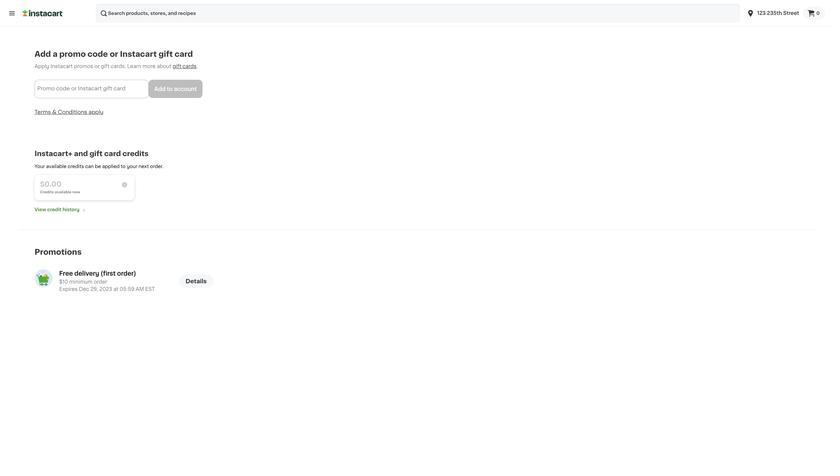 Task type: locate. For each thing, give the bounding box(es) containing it.
code up promos
[[88, 51, 108, 58]]

instacart down promos
[[78, 86, 102, 91]]

at
[[113, 287, 118, 292]]

Promo code or Instacart gift card text field
[[35, 80, 149, 99]]

your
[[127, 164, 137, 169]]

terms
[[35, 110, 51, 115]]

1 vertical spatial or
[[94, 64, 100, 69]]

cards
[[183, 64, 197, 69]]

account
[[174, 86, 197, 92]]

order
[[94, 280, 107, 285]]

add up apply
[[35, 51, 51, 58]]

promotions
[[35, 249, 82, 256]]

instacart down a
[[50, 64, 73, 69]]

credits
[[123, 150, 149, 157], [68, 164, 84, 169]]

instacart+
[[35, 150, 72, 157]]

available down instacart+
[[46, 164, 67, 169]]

1 vertical spatial instacart
[[50, 64, 73, 69]]

about
[[157, 64, 171, 69]]

or up conditions
[[71, 86, 77, 91]]

code right the 'promo'
[[56, 86, 70, 91]]

$0.00 credits available now
[[40, 181, 80, 194]]

terms & conditions apply link
[[35, 110, 103, 115]]

add to account button
[[149, 80, 202, 98]]

to
[[167, 86, 173, 92], [121, 164, 126, 169]]

view
[[35, 207, 46, 212]]

1 vertical spatial credits
[[68, 164, 84, 169]]

learn
[[127, 64, 141, 69]]

a
[[53, 51, 57, 58]]

available
[[46, 164, 67, 169], [55, 190, 71, 194]]

2 vertical spatial instacart
[[78, 86, 102, 91]]

123 235th street button
[[743, 4, 803, 23]]

1 vertical spatial to
[[121, 164, 126, 169]]

2 vertical spatial or
[[71, 86, 77, 91]]

0 vertical spatial credits
[[123, 150, 149, 157]]

0 horizontal spatial code
[[56, 86, 70, 91]]

123 235th street button
[[747, 4, 799, 23]]

card up gift cards link
[[175, 51, 193, 58]]

add down about
[[154, 86, 166, 92]]

gift
[[159, 51, 173, 58], [101, 64, 109, 69], [173, 64, 181, 69], [103, 86, 112, 91], [90, 150, 103, 157]]

credit
[[47, 207, 61, 212]]

1 horizontal spatial add
[[154, 86, 166, 92]]

1 horizontal spatial instacart
[[78, 86, 102, 91]]

to left your
[[121, 164, 126, 169]]

gift cards link
[[173, 64, 197, 69]]

add
[[35, 51, 51, 58], [154, 86, 166, 92]]

gift left "cards"
[[173, 64, 181, 69]]

applied
[[102, 164, 120, 169]]

0 vertical spatial add
[[35, 51, 51, 58]]

to left 'account'
[[167, 86, 173, 92]]

add inside button
[[154, 86, 166, 92]]

add to account
[[154, 86, 197, 92]]

1 vertical spatial available
[[55, 190, 71, 194]]

view credit history link
[[35, 206, 87, 214]]

None search field
[[96, 4, 740, 23]]

est
[[145, 287, 155, 292]]

card down cards.
[[114, 86, 126, 91]]

2023
[[99, 287, 112, 292]]

1 vertical spatial card
[[114, 86, 126, 91]]

apply
[[89, 110, 103, 115]]

1 horizontal spatial to
[[167, 86, 173, 92]]

gift left cards.
[[101, 64, 109, 69]]

0 horizontal spatial to
[[121, 164, 126, 169]]

available inside $0.00 credits available now
[[55, 190, 71, 194]]

29,
[[90, 287, 98, 292]]

terms & conditions apply
[[35, 110, 103, 115]]

1 vertical spatial add
[[154, 86, 166, 92]]

0 horizontal spatial add
[[35, 51, 51, 58]]

1 horizontal spatial credits
[[123, 150, 149, 157]]

details button
[[179, 275, 213, 288]]

0 vertical spatial code
[[88, 51, 108, 58]]

order)
[[117, 271, 136, 277]]

free delivery (first order) $10 minimum order expires dec 29, 2023 at 05:59 am est
[[59, 271, 155, 292]]

view credit history
[[35, 207, 79, 212]]

1 horizontal spatial code
[[88, 51, 108, 58]]

instacart
[[120, 51, 157, 58], [50, 64, 73, 69], [78, 86, 102, 91]]

or right promos
[[94, 64, 100, 69]]

card up the applied on the top of page
[[104, 150, 121, 157]]

0 vertical spatial or
[[110, 51, 118, 58]]

gift down apply instacart promos or gift cards. learn more about gift cards .
[[103, 86, 112, 91]]

code
[[88, 51, 108, 58], [56, 86, 70, 91]]

or up apply instacart promos or gift cards. learn more about gift cards .
[[110, 51, 118, 58]]

card
[[175, 51, 193, 58], [114, 86, 126, 91], [104, 150, 121, 157]]

2 horizontal spatial instacart
[[120, 51, 157, 58]]

history
[[63, 207, 79, 212]]

instacart up 'learn'
[[120, 51, 157, 58]]

1 vertical spatial code
[[56, 86, 70, 91]]

or
[[110, 51, 118, 58], [94, 64, 100, 69], [71, 86, 77, 91]]

0 horizontal spatial credits
[[68, 164, 84, 169]]

0 vertical spatial to
[[167, 86, 173, 92]]

add for add to account
[[154, 86, 166, 92]]

credits left can
[[68, 164, 84, 169]]

your available credits can be applied to your next order.
[[35, 164, 164, 169]]

235th
[[767, 11, 782, 16]]

0 vertical spatial card
[[175, 51, 193, 58]]

credits up your
[[123, 150, 149, 157]]

available left now
[[55, 190, 71, 194]]



Task type: vqa. For each thing, say whether or not it's contained in the screenshot.
the top to
yes



Task type: describe. For each thing, give the bounding box(es) containing it.
123 235th street
[[757, 11, 799, 16]]

0 vertical spatial available
[[46, 164, 67, 169]]

add a promo code or instacart gift card
[[35, 51, 193, 58]]

gift up the be
[[90, 150, 103, 157]]

add for add a promo code or instacart gift card
[[35, 51, 51, 58]]

delivery
[[74, 271, 99, 277]]

$0.00
[[40, 181, 61, 188]]

promos
[[74, 64, 93, 69]]

1 horizontal spatial or
[[94, 64, 100, 69]]

Search field
[[96, 4, 740, 23]]

05:59
[[120, 287, 134, 292]]

and
[[74, 150, 88, 157]]

0 vertical spatial instacart
[[120, 51, 157, 58]]

123
[[757, 11, 766, 16]]

promo code or instacart gift card
[[37, 86, 126, 91]]

cards.
[[111, 64, 126, 69]]

be
[[95, 164, 101, 169]]

&
[[52, 110, 57, 115]]

0
[[817, 11, 820, 16]]

to inside button
[[167, 86, 173, 92]]

(first
[[101, 271, 116, 277]]

2 vertical spatial card
[[104, 150, 121, 157]]

order.
[[150, 164, 164, 169]]

0 button
[[803, 7, 825, 20]]

conditions
[[58, 110, 87, 115]]

more
[[143, 64, 156, 69]]

now
[[72, 190, 80, 194]]

instacart logo image
[[23, 9, 63, 17]]

details
[[186, 279, 207, 284]]

apply instacart promos or gift cards. learn more about gift cards .
[[35, 64, 198, 69]]

can
[[85, 164, 94, 169]]

am
[[136, 287, 144, 292]]

promo
[[59, 51, 86, 58]]

expires
[[59, 287, 78, 292]]

street
[[783, 11, 799, 16]]

2 horizontal spatial or
[[110, 51, 118, 58]]

0 horizontal spatial or
[[71, 86, 77, 91]]

promo
[[37, 86, 55, 91]]

your
[[35, 164, 45, 169]]

minimum
[[69, 280, 92, 285]]

apply
[[35, 64, 49, 69]]

0 horizontal spatial instacart
[[50, 64, 73, 69]]

.
[[197, 64, 198, 69]]

gift up about
[[159, 51, 173, 58]]

credits
[[40, 190, 54, 194]]

instacart+ and gift card credits
[[35, 150, 149, 157]]

dec
[[79, 287, 89, 292]]

free
[[59, 271, 73, 277]]

next
[[139, 164, 149, 169]]

$10
[[59, 280, 68, 285]]



